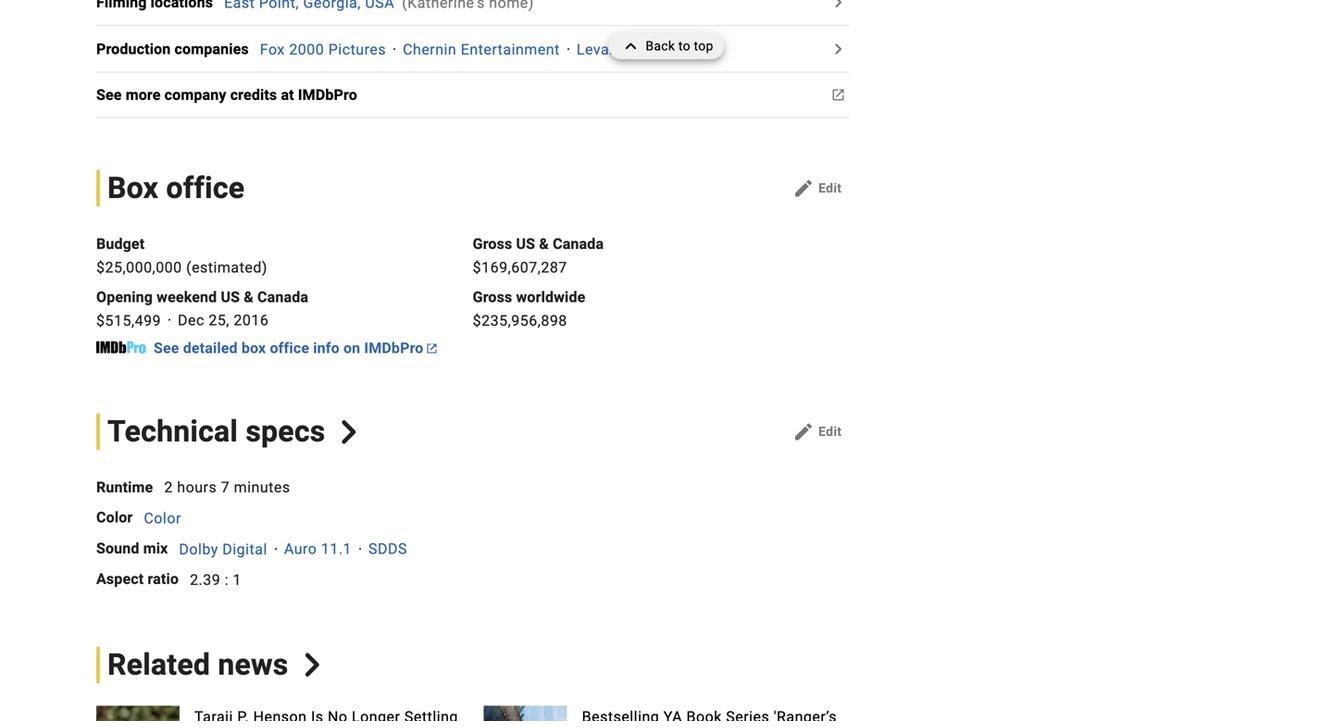 Task type: locate. For each thing, give the bounding box(es) containing it.
office
[[166, 171, 245, 206], [270, 339, 309, 357]]

fox
[[260, 41, 285, 58]]

1 vertical spatial imdbpro
[[364, 339, 424, 357]]

canada up 2016
[[257, 288, 308, 306]]

office up budget $25,000,000 (estimated)
[[166, 171, 245, 206]]

digital
[[223, 540, 267, 558]]

gross for gross us & canada $169,607,287
[[473, 235, 512, 253]]

back to top button
[[609, 33, 725, 59]]

detailed
[[183, 339, 238, 357]]

news
[[218, 648, 288, 682]]

color up mix
[[144, 510, 181, 527]]

canada
[[553, 235, 604, 253], [257, 288, 308, 306]]

production
[[96, 40, 171, 58]]

2 edit button from the top
[[785, 417, 849, 447]]

1 vertical spatial edit
[[819, 424, 842, 439]]

related news link
[[96, 647, 324, 684]]

1 vertical spatial office
[[270, 339, 309, 357]]

see down dec
[[154, 339, 179, 357]]

edit button for gross us & canada $169,607,287
[[785, 174, 849, 203]]

0 vertical spatial canada
[[553, 235, 604, 253]]

$25,000,000
[[96, 259, 182, 276]]

7
[[221, 479, 230, 496]]

sdds
[[369, 540, 407, 558]]

0 vertical spatial edit image
[[793, 177, 815, 200]]

to
[[679, 38, 691, 54]]

& up 2016
[[244, 288, 254, 306]]

top
[[694, 38, 713, 54]]

imdbpro right at
[[298, 86, 357, 104]]

2 edit from the top
[[819, 424, 842, 439]]

minutes
[[234, 479, 290, 496]]

related news
[[107, 648, 288, 682]]

us
[[516, 235, 535, 253], [221, 288, 240, 306]]

canada up worldwide
[[553, 235, 604, 253]]

1 vertical spatial edit button
[[785, 417, 849, 447]]

edit image for gross us & canada $169,607,287
[[793, 177, 815, 200]]

color up sound
[[96, 509, 133, 527]]

runtime
[[96, 479, 153, 496]]

see
[[96, 86, 122, 104], [154, 339, 179, 357]]

info
[[313, 339, 340, 357]]

gross up $235,956,898
[[473, 288, 512, 306]]

1 edit from the top
[[819, 180, 842, 196]]

& up the $169,607,287
[[539, 235, 549, 253]]

1 vertical spatial see
[[154, 339, 179, 357]]

canada inside gross us & canada $169,607,287
[[553, 235, 604, 253]]

0 vertical spatial see more image
[[827, 38, 849, 60]]

1 horizontal spatial see
[[154, 339, 179, 357]]

dec 25, 2016
[[178, 312, 269, 329]]

technical specs link
[[96, 413, 361, 451]]

1 see more image from the top
[[827, 38, 849, 60]]

1 horizontal spatial imdbpro
[[364, 339, 424, 357]]

chernin entertainment button
[[403, 41, 560, 58]]

chevron right inline image
[[337, 420, 361, 444]]

1 horizontal spatial office
[[270, 339, 309, 357]]

&
[[539, 235, 549, 253], [244, 288, 254, 306]]

2 edit image from the top
[[793, 421, 815, 443]]

bestselling ya book series 'ranger's apprentice' gets live-action adaptation image
[[484, 706, 567, 721]]

edit image for 7
[[793, 421, 815, 443]]

gross inside gross worldwide $235,956,898
[[473, 288, 512, 306]]

1 vertical spatial gross
[[473, 288, 512, 306]]

see detailed box office info on imdbpro
[[154, 339, 424, 357]]

1 horizontal spatial canada
[[553, 235, 604, 253]]

launch inline image
[[427, 344, 437, 353]]

gross worldwide $235,956,898
[[473, 288, 586, 329]]

auro 11.1 button
[[284, 540, 352, 558]]

box
[[107, 171, 158, 206]]

imdbpro
[[298, 86, 357, 104], [364, 339, 424, 357]]

0 horizontal spatial &
[[244, 288, 254, 306]]

1 horizontal spatial &
[[539, 235, 549, 253]]

box
[[242, 339, 266, 357]]

1 vertical spatial see more image
[[827, 84, 849, 106]]

0 vertical spatial edit button
[[785, 174, 849, 203]]

1 vertical spatial us
[[221, 288, 240, 306]]

see detailed box office info on imdbpro button
[[154, 339, 437, 362]]

2016
[[234, 312, 269, 329]]

0 vertical spatial see
[[96, 86, 122, 104]]

0 vertical spatial imdbpro
[[298, 86, 357, 104]]

0 vertical spatial gross
[[473, 235, 512, 253]]

dolby digital
[[179, 540, 267, 558]]

aspect
[[96, 571, 144, 588]]

weekend
[[157, 288, 217, 306]]

office right box
[[270, 339, 309, 357]]

gross up the $169,607,287
[[473, 235, 512, 253]]

0 vertical spatial office
[[166, 171, 245, 206]]

0 vertical spatial edit
[[819, 180, 842, 196]]

0 vertical spatial &
[[539, 235, 549, 253]]

:
[[225, 571, 229, 589]]

office inside button
[[270, 339, 309, 357]]

gross us & canada $169,607,287
[[473, 235, 604, 276]]

see more image
[[827, 38, 849, 60], [827, 84, 849, 106]]

gross inside gross us & canada $169,607,287
[[473, 235, 512, 253]]

1 edit button from the top
[[785, 174, 849, 203]]

on
[[343, 339, 360, 357]]

0 horizontal spatial canada
[[257, 288, 308, 306]]

us up the $169,607,287
[[516, 235, 535, 253]]

imdbpro left launch inline image
[[364, 339, 424, 357]]

see more company credits at imdbpro button
[[96, 84, 368, 106]]

more
[[126, 86, 161, 104]]

edit image
[[793, 177, 815, 200], [793, 421, 815, 443]]

0 horizontal spatial color
[[96, 509, 133, 527]]

gross
[[473, 235, 512, 253], [473, 288, 512, 306]]

companies
[[175, 40, 249, 58]]

edit button
[[785, 174, 849, 203], [785, 417, 849, 447]]

budget
[[96, 235, 145, 253]]

chernin entertainment
[[403, 41, 560, 58]]

1 vertical spatial edit image
[[793, 421, 815, 443]]

0 horizontal spatial see
[[96, 86, 122, 104]]

2 gross from the top
[[473, 288, 512, 306]]

sdds button
[[369, 540, 407, 558]]

us up dec 25, 2016
[[221, 288, 240, 306]]

$515,499
[[96, 312, 161, 329]]

see left more
[[96, 86, 122, 104]]

edit for gross us & canada $169,607,287
[[819, 180, 842, 196]]

1 edit image from the top
[[793, 177, 815, 200]]

1 gross from the top
[[473, 235, 512, 253]]

0 vertical spatial us
[[516, 235, 535, 253]]

aspect ratio
[[96, 571, 179, 588]]

levantine films button
[[577, 41, 687, 58]]

company
[[165, 86, 226, 104]]

levantine films
[[577, 41, 687, 58]]

1 horizontal spatial us
[[516, 235, 535, 253]]

edit
[[819, 180, 842, 196], [819, 424, 842, 439]]

0 horizontal spatial us
[[221, 288, 240, 306]]

color
[[96, 509, 133, 527], [144, 510, 181, 527]]



Task type: vqa. For each thing, say whether or not it's contained in the screenshot.
&
yes



Task type: describe. For each thing, give the bounding box(es) containing it.
entertainment
[[461, 41, 560, 58]]

budget $25,000,000 (estimated)
[[96, 235, 268, 276]]

1 vertical spatial canada
[[257, 288, 308, 306]]

(estimated)
[[186, 259, 268, 276]]

technical
[[107, 414, 238, 449]]

films
[[648, 41, 687, 58]]

us inside gross us & canada $169,607,287
[[516, 235, 535, 253]]

25,
[[209, 312, 230, 329]]

dolby digital button
[[179, 540, 267, 558]]

box office
[[107, 171, 245, 206]]

opening weekend us & canada
[[96, 288, 308, 306]]

dec
[[178, 312, 205, 329]]

edit button for 7
[[785, 417, 849, 447]]

sound
[[96, 540, 139, 557]]

dolby
[[179, 540, 218, 558]]

auro
[[284, 540, 317, 558]]

related
[[107, 648, 210, 682]]

hours
[[177, 479, 217, 496]]

mix
[[143, 540, 168, 557]]

0 horizontal spatial imdbpro
[[298, 86, 357, 104]]

specs
[[246, 414, 325, 449]]

taraji p. henson is no longer settling image
[[96, 706, 180, 721]]

pictures
[[328, 41, 386, 58]]

color button
[[144, 510, 181, 527]]

worldwide
[[516, 288, 586, 306]]

production companies button
[[96, 38, 260, 60]]

2 hours 7 minutes
[[164, 479, 290, 496]]

sound mix
[[96, 540, 168, 557]]

2.39 : 1
[[190, 571, 242, 589]]

fox 2000 pictures button
[[260, 41, 386, 58]]

credits
[[230, 86, 277, 104]]

expand less image
[[620, 33, 646, 59]]

see more company credits at imdbpro
[[96, 86, 357, 104]]

$169,607,287
[[473, 259, 567, 276]]

production companies
[[96, 40, 249, 58]]

see more image
[[827, 0, 849, 14]]

1
[[233, 571, 242, 589]]

see for see detailed box office info on imdbpro
[[154, 339, 179, 357]]

back
[[646, 38, 675, 54]]

at
[[281, 86, 294, 104]]

2000
[[289, 41, 324, 58]]

see for see more company credits at imdbpro
[[96, 86, 122, 104]]

2 see more image from the top
[[827, 84, 849, 106]]

chernin
[[403, 41, 457, 58]]

& inside gross us & canada $169,607,287
[[539, 235, 549, 253]]

edit for 7
[[819, 424, 842, 439]]

2
[[164, 479, 173, 496]]

auro 11.1
[[284, 540, 352, 558]]

11.1
[[321, 540, 352, 558]]

0 horizontal spatial office
[[166, 171, 245, 206]]

2.39
[[190, 571, 221, 589]]

chevron right inline image
[[300, 653, 324, 677]]

opening
[[96, 288, 153, 306]]

1 horizontal spatial color
[[144, 510, 181, 527]]

gross for gross worldwide $235,956,898
[[473, 288, 512, 306]]

levantine
[[577, 41, 644, 58]]

back to top
[[646, 38, 713, 54]]

1 vertical spatial &
[[244, 288, 254, 306]]

fox 2000 pictures
[[260, 41, 386, 58]]

$235,956,898
[[473, 312, 567, 329]]

ratio
[[148, 571, 179, 588]]

technical specs
[[107, 414, 325, 449]]



